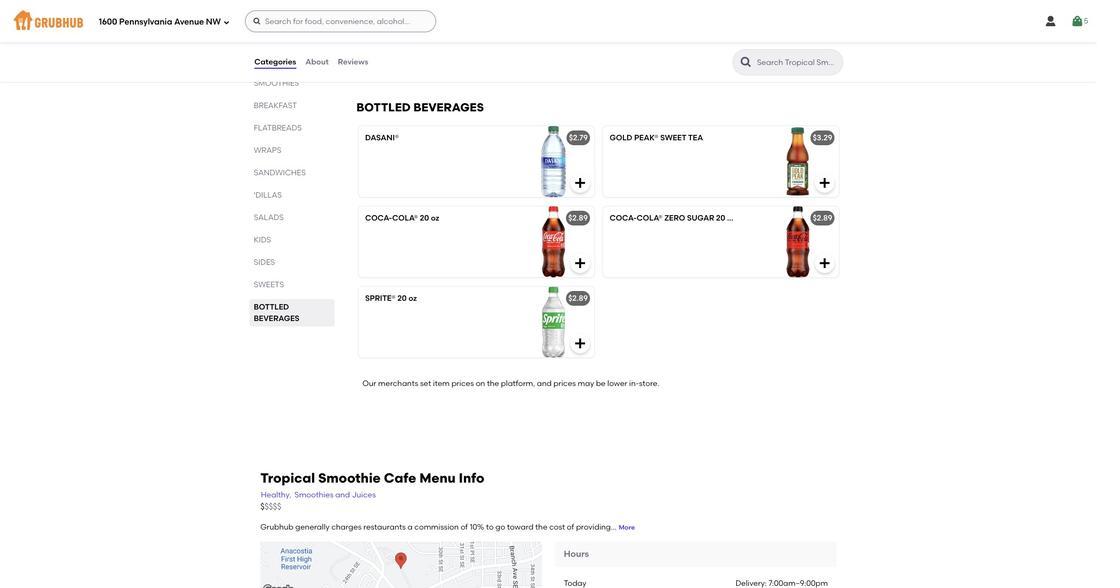 Task type: locate. For each thing, give the bounding box(es) containing it.
be
[[596, 379, 606, 388]]

of left 10% at the bottom of page
[[461, 523, 468, 532]]

flavored inside button
[[627, 29, 658, 38]]

edible for lime flavored and 100% edible
[[697, 29, 720, 38]]

info
[[459, 470, 485, 486]]

prices left may
[[554, 379, 576, 388]]

cost
[[550, 523, 565, 532]]

...
[[611, 523, 617, 532]]

edible strawberry straw image
[[513, 6, 595, 77]]

0 horizontal spatial 100%
[[456, 29, 475, 38]]

1 horizontal spatial 100%
[[676, 29, 696, 38]]

of right cost
[[567, 523, 575, 532]]

gold peak® sweet tea
[[610, 133, 704, 142]]

smoothies inside "fruit blend smoothies"
[[254, 45, 299, 54]]

of
[[461, 523, 468, 532], [567, 523, 575, 532]]

1 edible from the left
[[477, 29, 500, 38]]

svg image inside 5 button
[[1071, 15, 1084, 28]]

the left cost
[[536, 523, 548, 532]]

fruit
[[254, 33, 276, 43]]

5 button
[[1071, 11, 1089, 31]]

svg image for sprite® 20 oz
[[574, 337, 587, 350]]

100% inside button
[[676, 29, 696, 38]]

pennsylvania
[[119, 17, 172, 27]]

smoothies up categories
[[254, 45, 299, 54]]

blend
[[277, 33, 303, 43]]

bottled up dasani®
[[357, 100, 411, 114]]

breakfast tab
[[254, 100, 330, 111]]

0 horizontal spatial bottled
[[254, 303, 289, 312]]

100%
[[456, 29, 475, 38], [676, 29, 696, 38]]

oz
[[431, 213, 440, 223], [728, 213, 736, 223], [409, 294, 417, 303]]

2 coca- from the left
[[610, 213, 637, 223]]

item
[[433, 379, 450, 388]]

fruit blend smoothies
[[254, 33, 303, 54]]

1 horizontal spatial flavored
[[627, 29, 658, 38]]

main navigation navigation
[[0, 0, 1098, 43]]

2 cola® from the left
[[637, 213, 663, 223]]

0 horizontal spatial coca-
[[365, 213, 392, 223]]

1 horizontal spatial prices
[[554, 379, 576, 388]]

0 vertical spatial smoothies
[[254, 11, 299, 20]]

smoothies inside tropical treats smoothies
[[254, 79, 299, 88]]

and inside button
[[660, 29, 675, 38]]

flatbreads
[[254, 123, 302, 133]]

strawberry
[[365, 29, 405, 38]]

1 cola® from the left
[[392, 213, 418, 223]]

0 horizontal spatial bottled beverages
[[254, 303, 300, 323]]

tropical
[[261, 470, 315, 486]]

1 horizontal spatial bottled
[[357, 100, 411, 114]]

0 horizontal spatial edible
[[477, 29, 500, 38]]

1 100% from the left
[[456, 29, 475, 38]]

and
[[439, 29, 454, 38], [660, 29, 675, 38], [537, 379, 552, 388], [336, 490, 350, 500]]

categories
[[255, 57, 296, 67]]

bottled
[[357, 100, 411, 114], [254, 303, 289, 312]]

smoothies inside balanced fusion smoothies
[[254, 11, 299, 20]]

1 horizontal spatial of
[[567, 523, 575, 532]]

salads tab
[[254, 212, 330, 223]]

more
[[619, 524, 635, 531]]

svg image
[[1045, 15, 1058, 28], [253, 17, 261, 26], [819, 176, 832, 189], [819, 256, 832, 270]]

balanced fusion smoothies
[[254, 0, 327, 20]]

the
[[487, 379, 499, 388], [536, 523, 548, 532]]

dasani® image
[[513, 126, 595, 197]]

smoothie
[[318, 470, 381, 486]]

3 smoothies from the top
[[254, 79, 299, 88]]

treats
[[294, 67, 322, 76]]

balanced fusion smoothies tab
[[254, 0, 330, 21]]

prices left on
[[452, 379, 474, 388]]

smoothies down balanced at left
[[254, 11, 299, 20]]

'dillas
[[254, 191, 282, 200]]

fruit blend smoothies tab
[[254, 32, 330, 55]]

merchants
[[378, 379, 419, 388]]

1 flavored from the left
[[407, 29, 437, 38]]

2 vertical spatial smoothies
[[254, 79, 299, 88]]

fusion
[[298, 0, 327, 9]]

edible
[[365, 13, 392, 23]]

prices
[[452, 379, 474, 388], [554, 379, 576, 388]]

flavored right lime
[[627, 29, 658, 38]]

2 flavored from the left
[[627, 29, 658, 38]]

bottled beverages down sweets
[[254, 303, 300, 323]]

straw
[[448, 13, 475, 23]]

flavored down 'edible strawberry straw'
[[407, 29, 437, 38]]

1 horizontal spatial cola®
[[637, 213, 663, 223]]

0 vertical spatial the
[[487, 379, 499, 388]]

and down straw
[[439, 29, 454, 38]]

salads
[[254, 213, 284, 222]]

categories button
[[254, 43, 297, 82]]

strawberry flavored and 100% edible
[[365, 29, 500, 38]]

20
[[420, 213, 429, 223], [717, 213, 726, 223], [398, 294, 407, 303]]

0 horizontal spatial prices
[[452, 379, 474, 388]]

menu
[[420, 470, 456, 486]]

0 horizontal spatial the
[[487, 379, 499, 388]]

sandwiches
[[254, 168, 306, 177]]

2 100% from the left
[[676, 29, 696, 38]]

1 horizontal spatial bottled beverages
[[357, 100, 484, 114]]

2 of from the left
[[567, 523, 575, 532]]

and for strawberry flavored and 100% edible
[[439, 29, 454, 38]]

beverages
[[414, 100, 484, 114], [254, 314, 300, 323]]

smoothies down the tropical
[[254, 79, 299, 88]]

'dillas tab
[[254, 189, 330, 201]]

edible lime straw image
[[758, 6, 839, 77]]

svg image for lime flavored and 100% edible
[[819, 57, 832, 70]]

0 vertical spatial bottled
[[357, 100, 411, 114]]

1 smoothies from the top
[[254, 11, 299, 20]]

lower
[[608, 379, 628, 388]]

1 vertical spatial bottled
[[254, 303, 289, 312]]

bottled beverages
[[357, 100, 484, 114], [254, 303, 300, 323]]

Search for food, convenience, alcohol... search field
[[245, 10, 436, 32]]

1 horizontal spatial edible
[[697, 29, 720, 38]]

and for lime flavored and 100% edible
[[660, 29, 675, 38]]

edible strawberry straw
[[365, 13, 475, 23]]

1 vertical spatial beverages
[[254, 314, 300, 323]]

$3.29
[[813, 133, 833, 142]]

cola®
[[392, 213, 418, 223], [637, 213, 663, 223]]

$2.89 for oz
[[569, 213, 588, 223]]

0 horizontal spatial cola®
[[392, 213, 418, 223]]

strawberry
[[394, 13, 446, 23]]

providing
[[576, 523, 611, 532]]

1 vertical spatial smoothies
[[254, 45, 299, 54]]

0 vertical spatial bottled beverages
[[357, 100, 484, 114]]

$2.89
[[569, 213, 588, 223], [813, 213, 833, 223], [569, 294, 588, 303]]

2 edible from the left
[[697, 29, 720, 38]]

svg image for dasani®
[[574, 176, 587, 189]]

smoothies
[[254, 11, 299, 20], [254, 45, 299, 54], [254, 79, 299, 88]]

edible for strawberry flavored and 100% edible
[[477, 29, 500, 38]]

1 vertical spatial bottled beverages
[[254, 303, 300, 323]]

grubhub
[[261, 523, 294, 532]]

go
[[496, 523, 506, 532]]

commission
[[415, 523, 459, 532]]

edible
[[477, 29, 500, 38], [697, 29, 720, 38]]

edible inside button
[[697, 29, 720, 38]]

flavored for strawberry
[[407, 29, 437, 38]]

2 smoothies from the top
[[254, 45, 299, 54]]

smoothies for fruit
[[254, 45, 299, 54]]

more button
[[619, 523, 635, 533]]

sides
[[254, 258, 275, 267]]

and down smoothie
[[336, 490, 350, 500]]

cola® for 20
[[392, 213, 418, 223]]

1 horizontal spatial coca-
[[610, 213, 637, 223]]

delivery: 7:00am–9:00pm
[[736, 579, 829, 588]]

1 vertical spatial the
[[536, 523, 548, 532]]

today
[[564, 579, 587, 588]]

bottled beverages up dasani®
[[357, 100, 484, 114]]

flavored
[[407, 29, 437, 38], [627, 29, 658, 38]]

0 horizontal spatial flavored
[[407, 29, 437, 38]]

smoothies
[[295, 490, 334, 500]]

1 coca- from the left
[[365, 213, 392, 223]]

gold peak® sweet tea image
[[758, 126, 839, 197]]

the right on
[[487, 379, 499, 388]]

charges
[[332, 523, 362, 532]]

svg image
[[1071, 15, 1084, 28], [223, 19, 230, 25], [819, 57, 832, 70], [574, 176, 587, 189], [574, 256, 587, 270], [574, 337, 587, 350]]

0 horizontal spatial of
[[461, 523, 468, 532]]

about button
[[305, 43, 329, 82]]

lime flavored and 100% edible button
[[603, 6, 839, 77]]

0 vertical spatial beverages
[[414, 100, 484, 114]]

bottled down sweets
[[254, 303, 289, 312]]

sandwiches tab
[[254, 167, 330, 179]]

and right lime
[[660, 29, 675, 38]]

coca-
[[365, 213, 392, 223], [610, 213, 637, 223]]

0 horizontal spatial beverages
[[254, 314, 300, 323]]



Task type: vqa. For each thing, say whether or not it's contained in the screenshot.
Breakfast tab
yes



Task type: describe. For each thing, give the bounding box(es) containing it.
kids tab
[[254, 234, 330, 246]]

bottled inside bottled beverages
[[254, 303, 289, 312]]

1 of from the left
[[461, 523, 468, 532]]

0 horizontal spatial oz
[[409, 294, 417, 303]]

sprite® 20 oz
[[365, 294, 417, 303]]

1 prices from the left
[[452, 379, 474, 388]]

wraps tab
[[254, 145, 330, 156]]

1 horizontal spatial the
[[536, 523, 548, 532]]

2 horizontal spatial oz
[[728, 213, 736, 223]]

sweets
[[254, 280, 284, 289]]

about
[[306, 57, 329, 67]]

coca-cola® zero sugar 20 oz
[[610, 213, 736, 223]]

breakfast
[[254, 101, 297, 110]]

1600
[[99, 17, 117, 27]]

$2.89 for sugar
[[813, 213, 833, 223]]

sprite® 20 oz image
[[513, 286, 595, 357]]

coca-cola® 20 oz
[[365, 213, 440, 223]]

beverages inside tab
[[254, 314, 300, 323]]

sugar
[[687, 213, 715, 223]]

reviews
[[338, 57, 369, 67]]

peak®
[[635, 133, 659, 142]]

juices
[[352, 490, 376, 500]]

delivery:
[[736, 579, 767, 588]]

and right platform, on the bottom left of the page
[[537, 379, 552, 388]]

sides tab
[[254, 257, 330, 268]]

healthy, smoothies and juices
[[261, 490, 376, 500]]

our
[[363, 379, 377, 388]]

zero
[[665, 213, 686, 223]]

flatbreads tab
[[254, 122, 330, 134]]

1 horizontal spatial beverages
[[414, 100, 484, 114]]

flavored for lime
[[627, 29, 658, 38]]

healthy, button
[[261, 489, 292, 502]]

tea
[[689, 133, 704, 142]]

kids
[[254, 235, 271, 245]]

$2.79
[[569, 133, 588, 142]]

dasani®
[[365, 133, 399, 142]]

toward
[[507, 523, 534, 532]]

sprite®
[[365, 294, 396, 303]]

$
[[261, 502, 265, 512]]

tropical treats smoothies
[[254, 67, 322, 88]]

7:00am–9:00pm
[[769, 579, 829, 588]]

tropical treats smoothies tab
[[254, 66, 330, 89]]

hours
[[564, 549, 589, 559]]

may
[[578, 379, 595, 388]]

0 horizontal spatial 20
[[398, 294, 407, 303]]

platform,
[[501, 379, 535, 388]]

10%
[[470, 523, 485, 532]]

100% for lime flavored and 100% edible
[[676, 29, 696, 38]]

smoothies for tropical
[[254, 79, 299, 88]]

bottled beverages inside tab
[[254, 303, 300, 323]]

avenue
[[174, 17, 204, 27]]

100% for strawberry flavored and 100% edible
[[456, 29, 475, 38]]

to
[[486, 523, 494, 532]]

1600 pennsylvania avenue nw
[[99, 17, 221, 27]]

wraps
[[254, 146, 282, 155]]

coca- for coca-cola® zero sugar 20 oz
[[610, 213, 637, 223]]

cola® for zero
[[637, 213, 663, 223]]

5
[[1084, 16, 1089, 26]]

$$$$$
[[261, 502, 282, 512]]

generally
[[296, 523, 330, 532]]

1 horizontal spatial 20
[[420, 213, 429, 223]]

sweet
[[661, 133, 687, 142]]

search icon image
[[740, 56, 753, 69]]

restaurants
[[364, 523, 406, 532]]

coca-cola® zero sugar 20 oz image
[[758, 206, 839, 277]]

smoothies for balanced
[[254, 11, 299, 20]]

a
[[408, 523, 413, 532]]

tropical smoothie cafe  menu info
[[261, 470, 485, 486]]

Search Tropical Smoothie Cafe  search field
[[756, 57, 840, 68]]

lime
[[610, 29, 626, 38]]

svg image for coca-cola® 20 oz
[[574, 256, 587, 270]]

smoothies and juices button
[[294, 489, 377, 502]]

our merchants set item prices on the platform, and prices may be lower in-store.
[[363, 379, 660, 388]]

coca- for coca-cola® 20 oz
[[365, 213, 392, 223]]

lime flavored and 100% edible
[[610, 29, 720, 38]]

in-
[[630, 379, 639, 388]]

reviews button
[[338, 43, 369, 82]]

and for healthy, smoothies and juices
[[336, 490, 350, 500]]

grubhub generally charges restaurants a commission of 10% to go toward the cost of providing ... more
[[261, 523, 635, 532]]

tropical
[[254, 67, 293, 76]]

2 prices from the left
[[554, 379, 576, 388]]

nw
[[206, 17, 221, 27]]

bottled beverages tab
[[254, 301, 330, 324]]

set
[[420, 379, 431, 388]]

sweets tab
[[254, 279, 330, 290]]

store.
[[639, 379, 660, 388]]

cafe
[[384, 470, 417, 486]]

gold
[[610, 133, 633, 142]]

on
[[476, 379, 485, 388]]

balanced
[[254, 0, 296, 9]]

healthy,
[[261, 490, 291, 500]]

2 horizontal spatial 20
[[717, 213, 726, 223]]

1 horizontal spatial oz
[[431, 213, 440, 223]]

coca-cola® 20 oz image
[[513, 206, 595, 277]]



